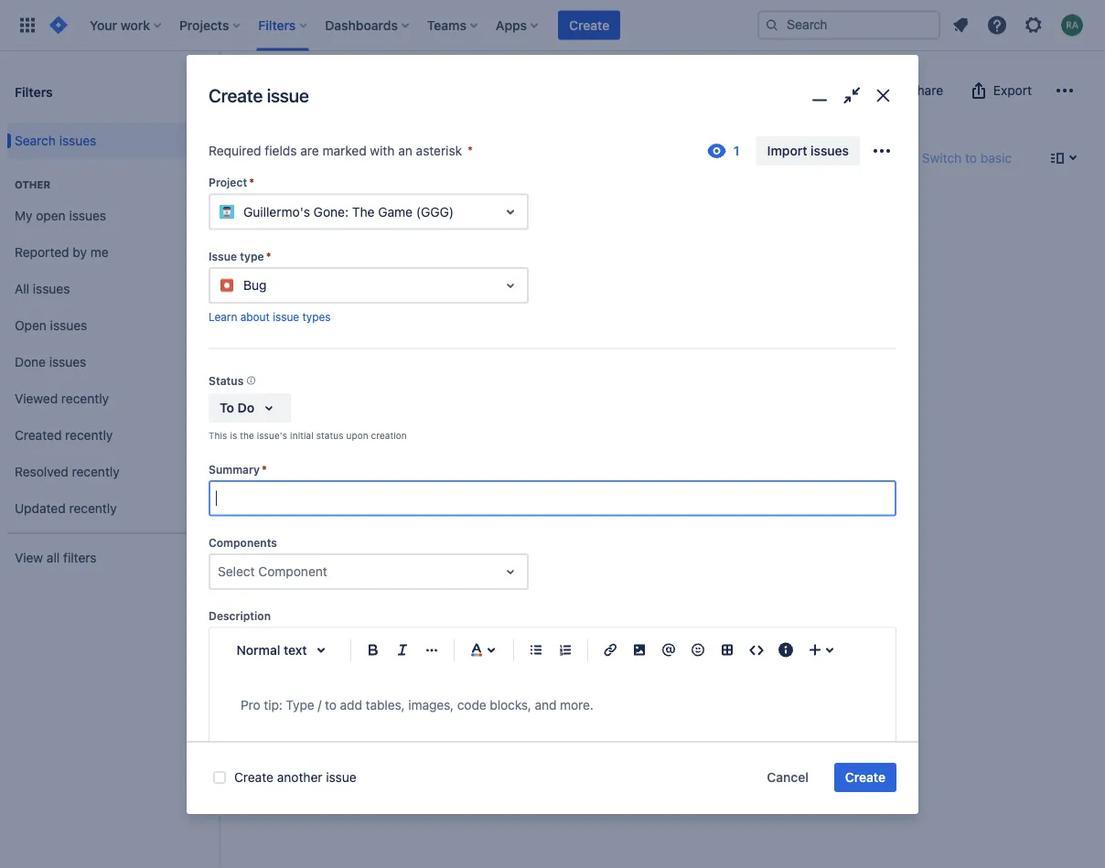 Task type: vqa. For each thing, say whether or not it's contained in the screenshot.
*
yes



Task type: locate. For each thing, give the bounding box(es) containing it.
updated recently
[[15, 501, 117, 516]]

Components text field
[[218, 563, 221, 581]]

create
[[569, 17, 610, 32], [209, 85, 263, 106], [234, 770, 274, 785], [846, 770, 886, 785]]

recently inside updated recently link
[[69, 501, 117, 516]]

Description - Main content area, start typing to enter text. text field
[[241, 694, 865, 716]]

cancel
[[767, 770, 809, 785]]

None text field
[[256, 144, 847, 173], [211, 482, 895, 515], [256, 144, 847, 173], [211, 482, 895, 515]]

issue
[[267, 85, 309, 106], [273, 310, 299, 323], [808, 458, 839, 473], [326, 770, 357, 785]]

0 horizontal spatial create button
[[558, 11, 621, 40]]

text
[[284, 643, 307, 658]]

initial
[[290, 430, 314, 441]]

info panel image
[[775, 640, 797, 662]]

the
[[352, 204, 375, 219]]

is
[[230, 430, 237, 441]]

learn
[[209, 310, 237, 323]]

resolved recently
[[15, 465, 120, 480]]

normal text button
[[228, 630, 343, 671]]

asterisk
[[416, 143, 462, 158]]

guillermo's
[[243, 204, 310, 219]]

all issues link
[[7, 271, 212, 308]]

recently for resolved recently
[[72, 465, 120, 480]]

search up other
[[15, 133, 56, 148]]

share
[[910, 83, 944, 98]]

1 vertical spatial open image
[[500, 274, 522, 296]]

guillermo's gone: the game (ggg)
[[243, 204, 454, 219]]

done
[[15, 355, 46, 370]]

project
[[209, 176, 247, 189]]

search left switch
[[864, 151, 906, 166]]

2 vertical spatial open image
[[500, 561, 522, 583]]

type
[[240, 250, 264, 263]]

* right summary
[[262, 463, 267, 476]]

code snippet image
[[746, 640, 768, 662]]

recently inside the resolved recently link
[[72, 465, 120, 480]]

updated
[[15, 501, 66, 516]]

issues for import issues
[[811, 143, 849, 158]]

another
[[277, 770, 323, 785]]

other group
[[7, 159, 212, 533]]

description
[[209, 610, 271, 623]]

open in microsoft excel image
[[805, 83, 820, 97]]

component
[[258, 565, 327, 580]]

create another issue
[[234, 770, 357, 785]]

fields
[[265, 143, 297, 158]]

modifying
[[523, 458, 582, 473]]

resolved
[[15, 465, 68, 480]]

numbered list ⌘⇧7 image
[[555, 640, 577, 662]]

select component
[[218, 565, 327, 580]]

try modifying your search criteria or creating a new issue
[[501, 458, 839, 473]]

0 vertical spatial create button
[[558, 11, 621, 40]]

updated recently link
[[7, 491, 212, 527]]

view all filters link
[[7, 540, 212, 577]]

an
[[398, 143, 413, 158]]

all
[[47, 551, 60, 566]]

3 open image from the top
[[500, 561, 522, 583]]

are
[[300, 143, 319, 158]]

create button
[[558, 11, 621, 40], [835, 763, 897, 793]]

the
[[240, 430, 254, 441]]

issue right another
[[326, 770, 357, 785]]

* right asterisk
[[468, 143, 474, 158]]

issue right 'new'
[[808, 458, 839, 473]]

issues inside create issue 'dialog'
[[811, 143, 849, 158]]

summary *
[[209, 463, 267, 476]]

recently down the resolved recently link
[[69, 501, 117, 516]]

search up fields
[[256, 73, 323, 99]]

issue
[[209, 250, 237, 263]]

import issues link
[[757, 136, 860, 165]]

created
[[15, 428, 62, 443]]

*
[[468, 143, 474, 158], [249, 176, 254, 189], [266, 250, 271, 263], [262, 463, 267, 476]]

my open issues link
[[7, 198, 212, 234]]

issue's
[[257, 430, 288, 441]]

2 horizontal spatial search
[[864, 151, 906, 166]]

recently inside viewed recently link
[[61, 391, 109, 406]]

discard & close image
[[871, 82, 897, 109]]

2 open image from the top
[[500, 274, 522, 296]]

view
[[15, 551, 43, 566]]

more actions for this issue image
[[871, 140, 893, 162]]

2 vertical spatial search
[[864, 151, 906, 166]]

search
[[256, 73, 323, 99], [15, 133, 56, 148], [864, 151, 906, 166]]

0 vertical spatial search
[[256, 73, 323, 99]]

switch
[[923, 151, 962, 166]]

issue left the types
[[273, 310, 299, 323]]

issues
[[59, 133, 96, 148], [811, 143, 849, 158], [69, 208, 106, 223], [33, 282, 70, 297], [50, 318, 87, 333], [49, 355, 86, 370]]

reported by me link
[[7, 234, 212, 271]]

search inside 'link'
[[15, 133, 56, 148]]

recently inside created recently link
[[65, 428, 113, 443]]

view all filters
[[15, 551, 97, 566]]

reported by me
[[15, 245, 109, 260]]

0 horizontal spatial search
[[15, 133, 56, 148]]

types
[[302, 310, 331, 323]]

1 vertical spatial create button
[[835, 763, 897, 793]]

0 vertical spatial open image
[[500, 201, 522, 223]]

1 open image from the top
[[500, 201, 522, 223]]

issues for all issues
[[33, 282, 70, 297]]

game
[[378, 204, 413, 219]]

recently down viewed recently link
[[65, 428, 113, 443]]

with
[[370, 143, 395, 158]]

recently up created recently
[[61, 391, 109, 406]]

1 vertical spatial search
[[15, 133, 56, 148]]

link image
[[600, 640, 621, 662]]

search issues link
[[7, 123, 212, 159]]

mention image
[[658, 640, 680, 662]]

to
[[220, 400, 234, 415]]

normal
[[237, 643, 280, 658]]

1 horizontal spatial create button
[[835, 763, 897, 793]]

marked
[[323, 143, 367, 158]]

recently down created recently link
[[72, 465, 120, 480]]

search inside button
[[864, 151, 906, 166]]

jira software image
[[48, 14, 70, 36], [48, 14, 70, 36]]

table image
[[717, 640, 739, 662]]

open
[[36, 208, 66, 223]]

issues inside 'link'
[[59, 133, 96, 148]]

primary element
[[11, 0, 758, 51]]

project *
[[209, 176, 254, 189]]

more formatting image
[[421, 640, 443, 662]]

open image
[[500, 201, 522, 223], [500, 274, 522, 296], [500, 561, 522, 583]]

search for search issues
[[15, 133, 56, 148]]

1 horizontal spatial search
[[256, 73, 323, 99]]

this
[[209, 430, 227, 441]]

add image, video, or file image
[[629, 640, 651, 662]]

minimize image
[[807, 82, 833, 109]]



Task type: describe. For each thing, give the bounding box(es) containing it.
select
[[218, 565, 255, 580]]

Search field
[[758, 11, 941, 40]]

a
[[770, 458, 777, 473]]

search for the search button
[[864, 151, 906, 166]]

new
[[780, 458, 805, 473]]

about
[[240, 310, 270, 323]]

issue up fields
[[267, 85, 309, 106]]

required
[[209, 143, 261, 158]]

viewed recently
[[15, 391, 109, 406]]

issues for search issues
[[59, 133, 96, 148]]

reported
[[15, 245, 69, 260]]

learn about issue types
[[209, 310, 331, 323]]

created recently
[[15, 428, 113, 443]]

this is the issue's initial status upon creation
[[209, 430, 407, 441]]

my open issues
[[15, 208, 106, 223]]

try
[[501, 458, 520, 473]]

open issues link
[[7, 308, 212, 344]]

creating a new issue link
[[718, 458, 839, 473]]

export
[[994, 83, 1032, 98]]

summary
[[209, 463, 260, 476]]

create inside primary element
[[569, 17, 610, 32]]

search button
[[855, 144, 915, 173]]

done issues link
[[7, 344, 212, 381]]

me
[[90, 245, 109, 260]]

create banner
[[0, 0, 1106, 51]]

issue type *
[[209, 250, 271, 263]]

create issue dialog
[[187, 55, 919, 869]]

open
[[15, 318, 47, 333]]

recently for created recently
[[65, 428, 113, 443]]

search
[[615, 458, 655, 473]]

bold ⌘b image
[[362, 640, 384, 662]]

creating
[[718, 458, 767, 473]]

to do button
[[209, 393, 291, 423]]

filters
[[15, 84, 53, 99]]

your
[[585, 458, 611, 473]]

criteria
[[658, 458, 699, 473]]

all issues
[[15, 282, 70, 297]]

search image
[[765, 18, 780, 32]]

emoji image
[[687, 640, 709, 662]]

components
[[209, 537, 277, 549]]

bug
[[243, 278, 267, 293]]

done issues
[[15, 355, 86, 370]]

or
[[703, 458, 715, 473]]

normal text
[[237, 643, 307, 658]]

filters
[[63, 551, 97, 566]]

info image
[[244, 373, 258, 388]]

status
[[316, 430, 344, 441]]

exit full screen image
[[839, 82, 865, 109]]

open in google sheets image
[[845, 83, 859, 97]]

do
[[238, 400, 255, 415]]

cancel button
[[756, 763, 820, 793]]

open image for bug
[[500, 274, 522, 296]]

my
[[15, 208, 33, 223]]

to
[[966, 151, 978, 166]]

viewed
[[15, 391, 58, 406]]

(ggg)
[[416, 204, 454, 219]]

recently for updated recently
[[69, 501, 117, 516]]

search issues group
[[7, 117, 212, 165]]

to do
[[220, 400, 255, 415]]

italic ⌘i image
[[392, 640, 414, 662]]

* right project
[[249, 176, 254, 189]]

create issue
[[209, 85, 309, 106]]

creation
[[371, 430, 407, 441]]

import
[[768, 143, 808, 158]]

basic
[[981, 151, 1012, 166]]

created recently link
[[7, 417, 212, 454]]

by
[[73, 245, 87, 260]]

issues for done issues
[[49, 355, 86, 370]]

search issues
[[15, 133, 96, 148]]

learn about issue types link
[[209, 310, 331, 323]]

open image for guillermo's gone: the game (ggg)
[[500, 201, 522, 223]]

gone:
[[314, 204, 349, 219]]

viewed recently link
[[7, 381, 212, 417]]

switch to basic
[[923, 151, 1012, 166]]

resolved recently link
[[7, 454, 212, 491]]

bullet list ⌘⇧8 image
[[525, 640, 547, 662]]

switch to basic link
[[923, 151, 1012, 166]]

issues for open issues
[[50, 318, 87, 333]]

recently for viewed recently
[[61, 391, 109, 406]]

open issues
[[15, 318, 87, 333]]

export button
[[959, 76, 1042, 105]]

create button inside primary element
[[558, 11, 621, 40]]

required fields are marked with an asterisk *
[[209, 143, 474, 158]]

import issues
[[768, 143, 849, 158]]

upon
[[346, 430, 368, 441]]

* right type
[[266, 250, 271, 263]]



